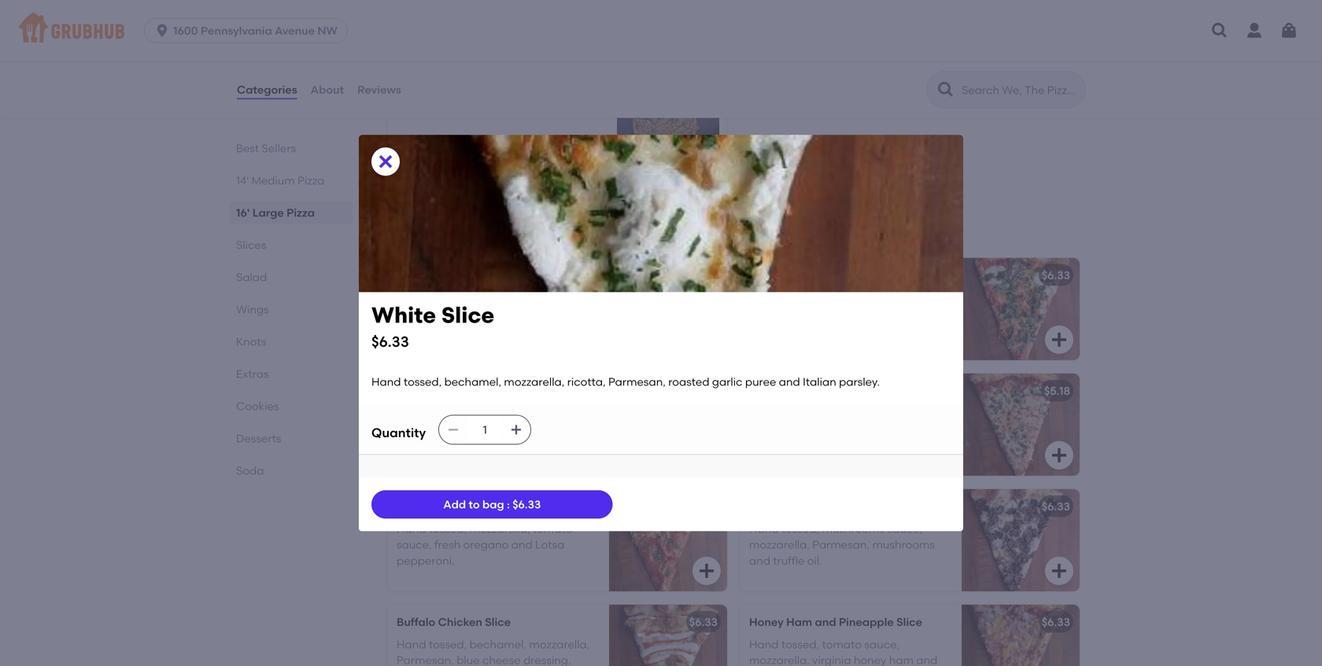 Task type: describe. For each thing, give the bounding box(es) containing it.
tomato inside "crushed tomato sauce, parmesan, burrata, fresh basil, basil oil"
[[798, 291, 837, 305]]

truffle
[[773, 555, 805, 568]]

&
[[421, 385, 429, 398]]

Search We, The Pizza Express #1 search field
[[960, 83, 1081, 98]]

1600
[[173, 24, 198, 37]]

ace
[[397, 385, 418, 398]]

slices slices
[[384, 204, 433, 238]]

pineapple
[[839, 616, 894, 630]]

parmesan, inside hand tossed, bechamel, mozzarella, parmesan, blue cheese dressing
[[397, 654, 454, 667]]

1 horizontal spatial cheese
[[749, 385, 790, 398]]

hand tossed, bechamel, mozzarella, parmesan, blue cheese dressing
[[397, 638, 590, 667]]

pepperoni,
[[511, 423, 569, 436]]

ace & wes cowboy slice
[[397, 385, 531, 398]]

add to bag : $6.33
[[443, 498, 541, 512]]

:
[[507, 498, 510, 512]]

svg image inside the 1600 pennsylvania avenue nw button
[[154, 23, 170, 39]]

white slice image
[[609, 258, 727, 361]]

16'
[[236, 206, 250, 220]]

Input item quantity number field
[[468, 416, 502, 444]]

margherita burrata slice
[[749, 269, 883, 282]]

sauce, inside "crushed tomato sauce, parmesan, burrata, fresh basil, basil oil"
[[840, 291, 875, 305]]

soda
[[236, 464, 264, 478]]

buffalo
[[397, 616, 436, 630]]

and inside hand tossed, our tomato sauce, mozz, spicy sausage, pepperoni, and oregano
[[571, 423, 593, 436]]

tomato inside hand tossed, our tomato sauce, mozz, spicy sausage, pepperoni, and oregano
[[491, 407, 531, 420]]

oregano inside hand tossed, mozzarella, tomato sauce, fresh oregano and lotsa pepperoni.
[[463, 539, 509, 552]]

simple cheese pie
[[397, 80, 497, 94]]

slices for slices
[[236, 239, 266, 252]]

mozzarella, inside hand tossed, mozzarella, tomato sauce, fresh oregano and lotsa pepperoni.
[[470, 523, 530, 536]]

slice inside white slice $6.33
[[442, 302, 495, 329]]

pepperoni
[[438, 500, 494, 514]]

mozz,
[[397, 423, 427, 436]]

cheese slice
[[749, 385, 819, 398]]

burrata,
[[749, 307, 793, 321]]

fresh for sauce,
[[435, 539, 461, 552]]

mozzarella, inside hand tossed, bechamel, mozzarella, ricotta, parmesan, roasted garlic puree and italian parsley.
[[529, 291, 590, 305]]

nw
[[318, 24, 338, 37]]

$6.33 for forest shroomin slice image
[[1042, 500, 1071, 514]]

bag
[[483, 498, 504, 512]]

and right ham on the bottom right of page
[[815, 616, 837, 630]]

honey
[[749, 616, 784, 630]]

$6.33 inside white slice $6.33
[[372, 334, 409, 351]]

hand tossed, tomato sauce, mozzarella, virginia honey ham an
[[749, 638, 938, 667]]

pizza for 16' large pizza
[[287, 206, 315, 220]]

and down burrata,
[[779, 375, 800, 389]]

2 vertical spatial svg image
[[1050, 446, 1069, 465]]

hand tossed, mozzarella, tomato sauce, fresh oregano and lotsa pepperoni.
[[397, 523, 573, 568]]

simple
[[397, 80, 434, 94]]

honey ham and pineapple slice image
[[962, 606, 1080, 667]]

hand for white
[[397, 291, 426, 305]]

honey ham and pineapple slice
[[749, 616, 923, 630]]

quantity
[[372, 426, 426, 441]]

parmesan,
[[878, 291, 936, 305]]

salad
[[236, 271, 267, 284]]

chicken
[[438, 616, 483, 630]]

sellers
[[262, 142, 296, 155]]

our
[[471, 407, 488, 420]]

ricotta, inside hand tossed, bechamel, mozzarella, ricotta, parmesan, roasted garlic puree and italian parsley.
[[397, 307, 435, 321]]

hand inside hand tossed, mushrooms sauce, mozzarella, parmesan, mushrooms and truffle oil.
[[749, 523, 779, 536]]

italian inside hand tossed, bechamel, mozzarella, ricotta, parmesan, roasted garlic puree and italian parsley.
[[454, 323, 488, 337]]

roasted inside hand tossed, bechamel, mozzarella, ricotta, parmesan, roasted garlic puree and italian parsley.
[[498, 307, 539, 321]]

cheese
[[483, 654, 521, 667]]

and inside hand tossed, mushrooms sauce, mozzarella, parmesan, mushrooms and truffle oil.
[[749, 555, 771, 568]]

1 vertical spatial hand tossed, bechamel, mozzarella, ricotta, parmesan, roasted garlic puree and italian parsley.
[[372, 375, 880, 389]]

margherita burrata slice image
[[962, 258, 1080, 361]]

oil
[[883, 307, 895, 321]]

0 vertical spatial hand tossed, bechamel, mozzarella, ricotta, parmesan, roasted garlic puree and italian parsley.
[[397, 291, 590, 337]]

cheese inside button
[[436, 80, 477, 94]]

1 horizontal spatial puree
[[745, 375, 777, 389]]

tossed, inside hand tossed, mushrooms sauce, mozzarella, parmesan, mushrooms and truffle oil.
[[782, 523, 820, 536]]

basil
[[855, 307, 880, 321]]

spicy
[[430, 423, 457, 436]]

parsley. inside hand tossed, bechamel, mozzarella, ricotta, parmesan, roasted garlic puree and italian parsley.
[[491, 323, 532, 337]]

mozzarella, inside hand tossed, tomato sauce, mozzarella, virginia honey ham an
[[749, 654, 810, 667]]

hand for ace
[[397, 407, 426, 420]]

hand for double
[[397, 523, 426, 536]]

1 vertical spatial garlic
[[712, 375, 743, 389]]

bechamel, for chicken
[[470, 638, 527, 652]]

categories
[[237, 83, 297, 96]]

hand tossed, our tomato sauce, mozz, spicy sausage, pepperoni, and oregano
[[397, 407, 593, 452]]

buffalo chicken slice image
[[609, 606, 727, 667]]

mozzarella, inside hand tossed, mushrooms sauce, mozzarella, parmesan, mushrooms and truffle oil.
[[749, 539, 810, 552]]

extras
[[236, 368, 269, 381]]

categories button
[[236, 61, 298, 118]]

14' medium pizza
[[236, 174, 325, 187]]

and inside hand tossed, bechamel, mozzarella, ricotta, parmesan, roasted garlic puree and italian parsley.
[[431, 323, 452, 337]]

parmesan, inside hand tossed, bechamel, mozzarella, ricotta, parmesan, roasted garlic puree and italian parsley.
[[438, 307, 495, 321]]

hand for honey
[[749, 638, 779, 652]]

medium
[[252, 174, 295, 187]]

honey
[[854, 654, 887, 667]]

sausage,
[[460, 423, 508, 436]]

fresh for burrata,
[[796, 307, 822, 321]]

$6.33 for ace & wes cowboy slice image
[[689, 385, 718, 398]]

best sellers
[[236, 142, 296, 155]]

1 vertical spatial bechamel,
[[444, 375, 502, 389]]

14'
[[236, 174, 249, 187]]

1 vertical spatial italian
[[803, 375, 837, 389]]

burrata
[[813, 269, 854, 282]]

simple cheese pie button
[[387, 70, 727, 172]]

1 vertical spatial parsley.
[[839, 375, 880, 389]]

hand tossed, mushrooms sauce, mozzarella, parmesan, mushrooms and truffle oil.
[[749, 523, 935, 568]]

cowboy
[[457, 385, 502, 398]]

pennsylvania
[[201, 24, 272, 37]]



Task type: locate. For each thing, give the bounding box(es) containing it.
and inside hand tossed, mozzarella, tomato sauce, fresh oregano and lotsa pepperoni.
[[511, 539, 533, 552]]

puree down white slice
[[397, 323, 428, 337]]

hand inside hand tossed, our tomato sauce, mozz, spicy sausage, pepperoni, and oregano
[[397, 407, 426, 420]]

1 vertical spatial svg image
[[510, 424, 523, 437]]

tomato down margherita burrata slice
[[798, 291, 837, 305]]

ham
[[787, 616, 813, 630]]

mozzarella,
[[529, 291, 590, 305], [504, 375, 565, 389], [470, 523, 530, 536], [749, 539, 810, 552], [529, 638, 590, 652], [749, 654, 810, 667]]

$6.33 for buffalo chicken slice image
[[689, 616, 718, 630]]

fresh up pepperoni.
[[435, 539, 461, 552]]

white slice $6.33
[[372, 302, 495, 351]]

hand inside hand tossed, bechamel, mozzarella, ricotta, parmesan, roasted garlic puree and italian parsley.
[[397, 291, 426, 305]]

16' large pizza
[[236, 206, 315, 220]]

2 vertical spatial bechamel,
[[470, 638, 527, 652]]

tossed, down double pepperoni slice on the left bottom of the page
[[429, 523, 467, 536]]

0 vertical spatial garlic
[[542, 307, 572, 321]]

tossed, up the tossed, on the left of the page
[[404, 375, 442, 389]]

white for white slice $6.33
[[372, 302, 436, 329]]

0 horizontal spatial garlic
[[542, 307, 572, 321]]

add
[[443, 498, 466, 512]]

puree down burrata,
[[745, 375, 777, 389]]

slices inside slices slices
[[384, 227, 410, 238]]

0 vertical spatial white
[[397, 269, 429, 282]]

svg image down '$5.18'
[[1050, 446, 1069, 465]]

bechamel, inside hand tossed, bechamel, mozzarella, ricotta, parmesan, roasted garlic puree and italian parsley.
[[470, 291, 527, 305]]

tomato up virginia
[[822, 638, 862, 652]]

search icon image
[[937, 80, 956, 99]]

hand inside hand tossed, tomato sauce, mozzarella, virginia honey ham an
[[749, 638, 779, 652]]

pizza right medium
[[298, 174, 325, 187]]

sauce, inside hand tossed, mushrooms sauce, mozzarella, parmesan, mushrooms and truffle oil.
[[888, 523, 923, 536]]

tossed, down ham on the bottom right of page
[[782, 638, 820, 652]]

about
[[311, 83, 344, 96]]

and left lotsa
[[511, 539, 533, 552]]

pizza for 14' medium pizza
[[298, 174, 325, 187]]

0 vertical spatial slices
[[384, 204, 433, 225]]

puree
[[397, 323, 428, 337], [745, 375, 777, 389]]

0 horizontal spatial parsley.
[[491, 323, 532, 337]]

wes
[[432, 385, 455, 398]]

1 vertical spatial roasted
[[669, 375, 710, 389]]

white inside white slice $6.33
[[372, 302, 436, 329]]

ricotta, up pepperoni,
[[567, 375, 606, 389]]

crushed tomato sauce, parmesan, burrata, fresh basil, basil oil
[[749, 291, 936, 321]]

1 horizontal spatial italian
[[803, 375, 837, 389]]

pizza
[[298, 174, 325, 187], [287, 206, 315, 220]]

reviews
[[357, 83, 401, 96]]

fresh
[[796, 307, 822, 321], [435, 539, 461, 552]]

$6.33 for honey ham and pineapple slice image
[[1042, 616, 1071, 630]]

0 horizontal spatial roasted
[[498, 307, 539, 321]]

tossed, for slice
[[429, 291, 467, 305]]

hand down the buffalo
[[397, 638, 426, 652]]

0 vertical spatial cheese
[[436, 80, 477, 94]]

and left truffle
[[749, 555, 771, 568]]

large
[[253, 206, 284, 220]]

cheese slice image
[[962, 374, 1080, 476]]

double pepperoni slice image
[[609, 490, 727, 592]]

0 horizontal spatial svg image
[[154, 23, 170, 39]]

$6.33
[[689, 269, 718, 282], [1042, 269, 1071, 282], [372, 334, 409, 351], [689, 385, 718, 398], [513, 498, 541, 512], [1042, 500, 1071, 514], [689, 616, 718, 630], [1042, 616, 1071, 630]]

tossed, inside hand tossed, bechamel, mozzarella, parmesan, blue cheese dressing
[[429, 638, 467, 652]]

slices
[[384, 204, 433, 225], [384, 227, 410, 238], [236, 239, 266, 252]]

fresh inside "crushed tomato sauce, parmesan, burrata, fresh basil, basil oil"
[[796, 307, 822, 321]]

bechamel, inside hand tossed, bechamel, mozzarella, parmesan, blue cheese dressing
[[470, 638, 527, 652]]

white for white slice
[[397, 269, 429, 282]]

pie
[[480, 80, 497, 94]]

tossed, inside hand tossed, bechamel, mozzarella, ricotta, parmesan, roasted garlic puree and italian parsley.
[[429, 291, 467, 305]]

main navigation navigation
[[0, 0, 1323, 61]]

0 vertical spatial parsley.
[[491, 323, 532, 337]]

oil.
[[808, 555, 822, 568]]

garlic
[[542, 307, 572, 321], [712, 375, 743, 389]]

parsley. up cowboy
[[491, 323, 532, 337]]

sauce,
[[840, 291, 875, 305], [534, 407, 569, 420], [888, 523, 923, 536], [397, 539, 432, 552], [865, 638, 900, 652]]

bechamel,
[[470, 291, 527, 305], [444, 375, 502, 389], [470, 638, 527, 652]]

white
[[397, 269, 429, 282], [372, 302, 436, 329]]

$5.18
[[1045, 385, 1071, 398]]

roasted
[[498, 307, 539, 321], [669, 375, 710, 389]]

0 vertical spatial oregano
[[397, 439, 442, 452]]

puree inside hand tossed, bechamel, mozzarella, ricotta, parmesan, roasted garlic puree and italian parsley.
[[397, 323, 428, 337]]

fresh left basil,
[[796, 307, 822, 321]]

1 vertical spatial cheese
[[749, 385, 790, 398]]

0 vertical spatial pizza
[[298, 174, 325, 187]]

hand down 'honey'
[[749, 638, 779, 652]]

0 vertical spatial italian
[[454, 323, 488, 337]]

0 vertical spatial svg image
[[154, 23, 170, 39]]

slices for slices slices
[[384, 204, 433, 225]]

blue
[[457, 654, 480, 667]]

forest shroomin slice image
[[962, 490, 1080, 592]]

oregano
[[397, 439, 442, 452], [463, 539, 509, 552]]

tossed, down white slice
[[429, 291, 467, 305]]

double
[[397, 500, 435, 514]]

parsley.
[[491, 323, 532, 337], [839, 375, 880, 389]]

0 horizontal spatial ricotta,
[[397, 307, 435, 321]]

1 vertical spatial white
[[372, 302, 436, 329]]

slice
[[431, 269, 457, 282], [857, 269, 883, 282], [442, 302, 495, 329], [505, 385, 531, 398], [793, 385, 819, 398], [496, 500, 522, 514], [485, 616, 511, 630], [897, 616, 923, 630]]

0 vertical spatial ricotta,
[[397, 307, 435, 321]]

avenue
[[275, 24, 315, 37]]

1 vertical spatial oregano
[[463, 539, 509, 552]]

sauce, inside hand tossed, tomato sauce, mozzarella, virginia honey ham an
[[865, 638, 900, 652]]

$6.33 for white slice image
[[689, 269, 718, 282]]

hand up truffle
[[749, 523, 779, 536]]

svg image right the input item quantity "number field" on the left bottom of the page
[[510, 424, 523, 437]]

0 vertical spatial roasted
[[498, 307, 539, 321]]

mushrooms
[[822, 523, 885, 536], [873, 539, 935, 552]]

white down white slice
[[372, 302, 436, 329]]

1 horizontal spatial parsley.
[[839, 375, 880, 389]]

white slice
[[397, 269, 457, 282]]

tomato inside hand tossed, mozzarella, tomato sauce, fresh oregano and lotsa pepperoni.
[[533, 523, 573, 536]]

lotsa
[[535, 539, 565, 552]]

1 horizontal spatial roasted
[[669, 375, 710, 389]]

italian down basil,
[[803, 375, 837, 389]]

cheese down burrata,
[[749, 385, 790, 398]]

0 vertical spatial mushrooms
[[822, 523, 885, 536]]

desserts
[[236, 432, 281, 446]]

pizza right large
[[287, 206, 315, 220]]

pepperoni.
[[397, 555, 455, 568]]

svg image
[[1211, 21, 1230, 40], [1280, 21, 1299, 40], [698, 142, 716, 161], [376, 152, 395, 171], [1050, 331, 1069, 350], [447, 424, 460, 437], [698, 446, 716, 465], [698, 562, 716, 581], [1050, 562, 1069, 581]]

sauce, inside hand tossed, our tomato sauce, mozz, spicy sausage, pepperoni, and oregano
[[534, 407, 569, 420]]

and right pepperoni,
[[571, 423, 593, 436]]

double pepperoni slice
[[397, 500, 522, 514]]

tomato right our
[[491, 407, 531, 420]]

1 horizontal spatial svg image
[[510, 424, 523, 437]]

tossed, for ham
[[782, 638, 820, 652]]

0 vertical spatial bechamel,
[[470, 291, 527, 305]]

tossed, down buffalo chicken slice
[[429, 638, 467, 652]]

1 horizontal spatial oregano
[[463, 539, 509, 552]]

parmesan,
[[438, 307, 495, 321], [609, 375, 666, 389], [813, 539, 870, 552], [397, 654, 454, 667]]

0 horizontal spatial cheese
[[436, 80, 477, 94]]

oregano down add to bag : $6.33 on the left
[[463, 539, 509, 552]]

1 vertical spatial pizza
[[287, 206, 315, 220]]

tossed,
[[429, 291, 467, 305], [404, 375, 442, 389], [429, 523, 467, 536], [782, 523, 820, 536], [429, 638, 467, 652], [782, 638, 820, 652]]

oregano inside hand tossed, our tomato sauce, mozz, spicy sausage, pepperoni, and oregano
[[397, 439, 442, 452]]

knots
[[236, 335, 266, 349]]

italian up "ace & wes cowboy slice"
[[454, 323, 488, 337]]

white down slices slices
[[397, 269, 429, 282]]

hand left &
[[372, 375, 401, 389]]

parsley. down 'basil' on the top right
[[839, 375, 880, 389]]

hand down double
[[397, 523, 426, 536]]

basil,
[[824, 307, 852, 321]]

1600 pennsylvania avenue nw button
[[144, 18, 354, 43]]

tomato up lotsa
[[533, 523, 573, 536]]

1 horizontal spatial garlic
[[712, 375, 743, 389]]

about button
[[310, 61, 345, 118]]

virginia
[[813, 654, 852, 667]]

0 horizontal spatial oregano
[[397, 439, 442, 452]]

and down white slice
[[431, 323, 452, 337]]

oregano down 'mozz,'
[[397, 439, 442, 452]]

hand down white slice
[[397, 291, 426, 305]]

hand for buffalo
[[397, 638, 426, 652]]

mozzarella, inside hand tossed, bechamel, mozzarella, parmesan, blue cheese dressing
[[529, 638, 590, 652]]

cookies
[[236, 400, 279, 413]]

wings
[[236, 303, 269, 316]]

1 vertical spatial slices
[[384, 227, 410, 238]]

0 vertical spatial fresh
[[796, 307, 822, 321]]

fresh inside hand tossed, mozzarella, tomato sauce, fresh oregano and lotsa pepperoni.
[[435, 539, 461, 552]]

best
[[236, 142, 259, 155]]

cheese
[[436, 80, 477, 94], [749, 385, 790, 398]]

ace & wes cowboy slice image
[[609, 374, 727, 476]]

reviews button
[[357, 61, 402, 118]]

0 horizontal spatial italian
[[454, 323, 488, 337]]

ricotta,
[[397, 307, 435, 321], [567, 375, 606, 389]]

hand inside hand tossed, bechamel, mozzarella, parmesan, blue cheese dressing
[[397, 638, 426, 652]]

hand up 'mozz,'
[[397, 407, 426, 420]]

ricotta, down white slice
[[397, 307, 435, 321]]

hand inside hand tossed, mozzarella, tomato sauce, fresh oregano and lotsa pepperoni.
[[397, 523, 426, 536]]

ham
[[890, 654, 914, 667]]

simple cheese pie image
[[609, 70, 727, 172]]

1 vertical spatial mushrooms
[[873, 539, 935, 552]]

tossed, for chicken
[[429, 638, 467, 652]]

crushed
[[749, 291, 795, 305]]

parmesan, inside hand tossed, mushrooms sauce, mozzarella, parmesan, mushrooms and truffle oil.
[[813, 539, 870, 552]]

svg image
[[154, 23, 170, 39], [510, 424, 523, 437], [1050, 446, 1069, 465]]

0 horizontal spatial puree
[[397, 323, 428, 337]]

hand
[[397, 291, 426, 305], [372, 375, 401, 389], [397, 407, 426, 420], [397, 523, 426, 536], [749, 523, 779, 536], [397, 638, 426, 652], [749, 638, 779, 652]]

1600 pennsylvania avenue nw
[[173, 24, 338, 37]]

svg image left 1600
[[154, 23, 170, 39]]

2 horizontal spatial svg image
[[1050, 446, 1069, 465]]

1 horizontal spatial ricotta,
[[567, 375, 606, 389]]

to
[[469, 498, 480, 512]]

tossed, inside hand tossed, tomato sauce, mozzarella, virginia honey ham an
[[782, 638, 820, 652]]

cheese left pie
[[436, 80, 477, 94]]

tomato inside hand tossed, tomato sauce, mozzarella, virginia honey ham an
[[822, 638, 862, 652]]

tossed,
[[429, 407, 468, 420]]

1 vertical spatial fresh
[[435, 539, 461, 552]]

0 vertical spatial puree
[[397, 323, 428, 337]]

italian
[[454, 323, 488, 337], [803, 375, 837, 389]]

sauce, inside hand tossed, mozzarella, tomato sauce, fresh oregano and lotsa pepperoni.
[[397, 539, 432, 552]]

2 vertical spatial slices
[[236, 239, 266, 252]]

1 horizontal spatial fresh
[[796, 307, 822, 321]]

1 vertical spatial puree
[[745, 375, 777, 389]]

margherita
[[749, 269, 810, 282]]

bechamel, for slice
[[470, 291, 527, 305]]

1 vertical spatial ricotta,
[[567, 375, 606, 389]]

tossed, inside hand tossed, mozzarella, tomato sauce, fresh oregano and lotsa pepperoni.
[[429, 523, 467, 536]]

$6.33 for "margherita burrata slice" 'image'
[[1042, 269, 1071, 282]]

0 horizontal spatial fresh
[[435, 539, 461, 552]]

tossed, for pepperoni
[[429, 523, 467, 536]]

buffalo chicken slice
[[397, 616, 511, 630]]

hand tossed, bechamel, mozzarella, ricotta, parmesan, roasted garlic puree and italian parsley.
[[397, 291, 590, 337], [372, 375, 880, 389]]

tossed, up truffle
[[782, 523, 820, 536]]



Task type: vqa. For each thing, say whether or not it's contained in the screenshot.
- within the Cơm Chiên - Fried Rice 🍳
no



